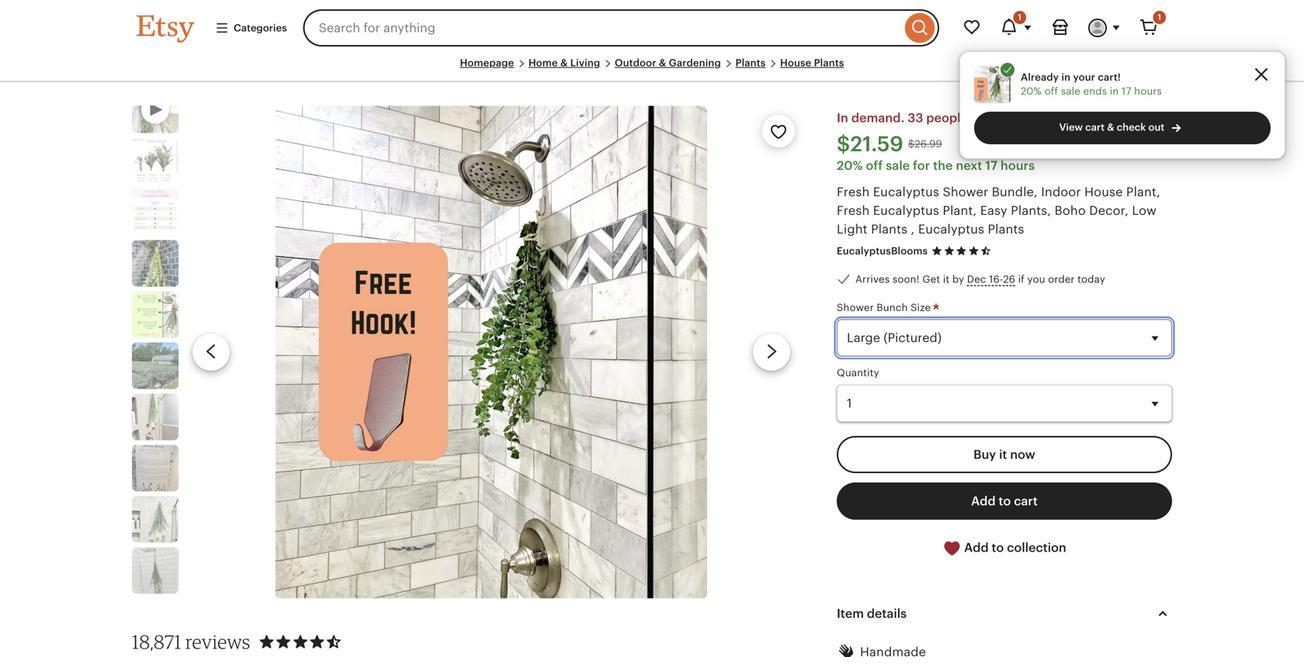Task type: vqa. For each thing, say whether or not it's contained in the screenshot.
second 'Candles' from right
no



Task type: describe. For each thing, give the bounding box(es) containing it.
17 inside the already in your cart! 20% off sale ends in 17 hours
[[1122, 85, 1132, 97]]

1 vertical spatial in
[[1110, 85, 1119, 97]]

fresh eucalyptus shower bundle indoor house plant fresh image 6 image
[[132, 343, 179, 389]]

categories banner
[[109, 0, 1196, 56]]

2 vertical spatial eucalyptus
[[918, 222, 985, 236]]

indoor
[[1041, 185, 1081, 199]]

view
[[1059, 121, 1083, 133]]

size
[[911, 302, 931, 314]]

1 inside popup button
[[1018, 12, 1022, 22]]

shower bunch size
[[837, 302, 934, 314]]

$26.99
[[908, 138, 942, 150]]

order
[[1048, 274, 1075, 285]]

it inside button
[[999, 448, 1007, 462]]

buy
[[974, 448, 996, 462]]

Search for anything text field
[[303, 9, 901, 47]]

low
[[1132, 204, 1157, 218]]

16-
[[989, 274, 1003, 285]]

add to cart button
[[837, 483, 1172, 520]]

now
[[1010, 448, 1036, 462]]

today
[[1078, 274, 1105, 285]]

house plants link
[[780, 57, 844, 69]]

categories button
[[203, 14, 299, 42]]

in demand. 33 people bought this in the last 24 hours.
[[837, 111, 1161, 125]]

none search field inside categories banner
[[303, 9, 939, 47]]

$21.59
[[837, 132, 904, 156]]

view cart & check out
[[1059, 121, 1165, 133]]

eucalyptusblooms link
[[837, 245, 928, 257]]

house plants
[[780, 57, 844, 69]]

2 1 from the left
[[1158, 12, 1161, 22]]

for
[[913, 159, 930, 173]]

0 horizontal spatial house
[[780, 57, 812, 69]]

hours inside the already in your cart! 20% off sale ends in 17 hours
[[1134, 85, 1162, 97]]

check
[[1117, 121, 1146, 133]]

decor,
[[1089, 204, 1129, 218]]

quantity
[[837, 367, 879, 379]]

view cart & check out link
[[974, 112, 1271, 144]]

plants up eucalyptusblooms link
[[871, 222, 908, 236]]

soon! get
[[893, 274, 940, 285]]

home & living link
[[529, 57, 600, 69]]

living
[[570, 57, 600, 69]]

fresh eucalyptus shower bundle indoor house plant fresh image 10 image
[[132, 548, 179, 594]]

collection
[[1007, 541, 1066, 555]]

add to collection
[[961, 541, 1066, 555]]

plants right 'gardening'
[[736, 57, 766, 69]]

1 vertical spatial 20%
[[837, 159, 863, 173]]

light
[[837, 222, 868, 236]]

easy
[[980, 204, 1008, 218]]

$21.59 $26.99
[[837, 132, 942, 156]]

in
[[837, 111, 848, 125]]

plants link
[[736, 57, 766, 69]]

gardening
[[669, 57, 721, 69]]

to for collection
[[992, 541, 1004, 555]]

boho
[[1055, 204, 1086, 218]]

33
[[908, 111, 923, 125]]

buy it now
[[974, 448, 1036, 462]]

next
[[956, 159, 982, 173]]

arrives soon! get it by dec 16-26 if you order today
[[856, 274, 1105, 285]]

outdoor & gardening link
[[615, 57, 721, 69]]

bunch
[[877, 302, 908, 314]]

0 vertical spatial the
[[1057, 111, 1077, 125]]

demand.
[[852, 111, 905, 125]]

0 vertical spatial eucalyptus
[[873, 185, 939, 199]]

house inside fresh eucalyptus shower bundle, indoor house plant, fresh eucalyptus plant, easy plants, boho decor, low light plants , eucalyptus plants
[[1085, 185, 1123, 199]]

18,871
[[132, 631, 181, 654]]

0 horizontal spatial the
[[933, 159, 953, 173]]

0 horizontal spatial plant,
[[943, 204, 977, 218]]

hours.
[[1123, 111, 1161, 125]]

menu bar containing homepage
[[137, 56, 1168, 82]]

20% off sale for the next 17 hours
[[837, 159, 1035, 173]]

0 horizontal spatial shower
[[837, 302, 874, 314]]

1 vertical spatial 17
[[985, 159, 998, 173]]

1 vertical spatial eucalyptus
[[873, 204, 939, 218]]

categories
[[234, 22, 287, 34]]

shower inside fresh eucalyptus shower bundle, indoor house plant, fresh eucalyptus plant, easy plants, boho decor, low light plants , eucalyptus plants
[[943, 185, 989, 199]]

bought
[[971, 111, 1015, 125]]

fresh eucalyptus shower bundle indoor house plant fresh image 2 image
[[132, 138, 179, 185]]

home
[[529, 57, 558, 69]]

add to collection button
[[837, 529, 1172, 568]]

you
[[1028, 274, 1045, 285]]

fresh eucalyptus shower bundle indoor house plant fresh image 4 image
[[132, 240, 179, 287]]



Task type: locate. For each thing, give the bounding box(es) containing it.
1 horizontal spatial 1
[[1158, 12, 1161, 22]]

last
[[1080, 111, 1102, 125]]

eucalyptus
[[873, 185, 939, 199], [873, 204, 939, 218], [918, 222, 985, 236]]

17
[[1122, 85, 1132, 97], [985, 159, 998, 173]]

fresh
[[837, 185, 870, 199], [837, 204, 870, 218]]

bundle,
[[992, 185, 1038, 199]]

the left last
[[1057, 111, 1077, 125]]

1 fresh from the top
[[837, 185, 870, 199]]

1 horizontal spatial sale
[[1061, 85, 1081, 97]]

add
[[971, 494, 996, 508], [964, 541, 989, 555]]

0 vertical spatial it
[[943, 274, 950, 285]]

0 vertical spatial fresh
[[837, 185, 870, 199]]

outdoor
[[615, 57, 657, 69]]

homepage link
[[460, 57, 514, 69]]

& left check
[[1107, 121, 1115, 133]]

0 horizontal spatial it
[[943, 274, 950, 285]]

1 vertical spatial it
[[999, 448, 1007, 462]]

in
[[1062, 71, 1071, 83], [1110, 85, 1119, 97], [1043, 111, 1054, 125]]

20%
[[1021, 85, 1042, 97], [837, 159, 863, 173]]

add down buy
[[971, 494, 996, 508]]

& right 'outdoor'
[[659, 57, 666, 69]]

plants
[[736, 57, 766, 69], [814, 57, 844, 69], [871, 222, 908, 236], [988, 222, 1024, 236]]

plant, up low
[[1126, 185, 1161, 199]]

0 horizontal spatial 1
[[1018, 12, 1022, 22]]

off
[[1045, 85, 1058, 97], [866, 159, 883, 173]]

1 vertical spatial shower
[[837, 302, 874, 314]]

fresh eucalyptus shower bundle indoor house plant fresh image 9 image
[[132, 497, 179, 543]]

sale down your
[[1061, 85, 1081, 97]]

& right home in the left top of the page
[[560, 57, 568, 69]]

home & living
[[529, 57, 600, 69]]

,
[[911, 222, 915, 236]]

1 horizontal spatial cart
[[1085, 121, 1105, 133]]

0 horizontal spatial 17
[[985, 159, 998, 173]]

plants,
[[1011, 204, 1051, 218]]

it right buy
[[999, 448, 1007, 462]]

1 horizontal spatial hours
[[1134, 85, 1162, 97]]

1 1 from the left
[[1018, 12, 1022, 22]]

buy it now button
[[837, 436, 1172, 473]]

ends
[[1083, 85, 1107, 97]]

1 vertical spatial house
[[1085, 185, 1123, 199]]

house right the plants link
[[780, 57, 812, 69]]

0 horizontal spatial 20%
[[837, 159, 863, 173]]

it left by
[[943, 274, 950, 285]]

0 vertical spatial shower
[[943, 185, 989, 199]]

0 horizontal spatial off
[[866, 159, 883, 173]]

20% down already
[[1021, 85, 1042, 97]]

house
[[780, 57, 812, 69], [1085, 185, 1123, 199]]

26
[[1003, 274, 1015, 285]]

17 up hours.
[[1122, 85, 1132, 97]]

cart down 'now'
[[1014, 494, 1038, 508]]

arrives
[[856, 274, 890, 285]]

details
[[867, 607, 907, 621]]

already in your cart! 20% off sale ends in 17 hours
[[1021, 71, 1162, 97]]

0 vertical spatial cart
[[1085, 121, 1105, 133]]

2 vertical spatial in
[[1043, 111, 1054, 125]]

0 vertical spatial 17
[[1122, 85, 1132, 97]]

sale inside the already in your cart! 20% off sale ends in 17 hours
[[1061, 85, 1081, 97]]

0 vertical spatial 20%
[[1021, 85, 1042, 97]]

fresh eucalyptus shower bundle indoor house plant fresh image 8 image
[[132, 445, 179, 492]]

item details button
[[823, 596, 1186, 633]]

if
[[1018, 274, 1025, 285]]

menu bar
[[137, 56, 1168, 82]]

fresh eucalyptus shower bundle, indoor house plant, fresh eucalyptus plant, easy plants, boho decor, low light plants , eucalyptus plants
[[837, 185, 1161, 236]]

1 horizontal spatial the
[[1057, 111, 1077, 125]]

1 vertical spatial cart
[[1014, 494, 1038, 508]]

item details
[[837, 607, 907, 621]]

1 vertical spatial sale
[[886, 159, 910, 173]]

off down "$21.59" at the right top of the page
[[866, 159, 883, 173]]

shower down arrives
[[837, 302, 874, 314]]

homepage
[[460, 57, 514, 69]]

0 vertical spatial add
[[971, 494, 996, 508]]

in right the this
[[1043, 111, 1054, 125]]

cart!
[[1098, 71, 1121, 83]]

0 vertical spatial off
[[1045, 85, 1058, 97]]

1 vertical spatial hours
[[1001, 159, 1035, 173]]

0 vertical spatial sale
[[1061, 85, 1081, 97]]

20% inside the already in your cart! 20% off sale ends in 17 hours
[[1021, 85, 1042, 97]]

eucalyptus right ,
[[918, 222, 985, 236]]

add for add to cart
[[971, 494, 996, 508]]

your
[[1073, 71, 1096, 83]]

1 horizontal spatial 17
[[1122, 85, 1132, 97]]

hours
[[1134, 85, 1162, 97], [1001, 159, 1035, 173]]

1 vertical spatial off
[[866, 159, 883, 173]]

0 vertical spatial hours
[[1134, 85, 1162, 97]]

hours up hours.
[[1134, 85, 1162, 97]]

to for cart
[[999, 494, 1011, 508]]

reviews
[[185, 631, 250, 654]]

already
[[1021, 71, 1059, 83]]

2 fresh from the top
[[837, 204, 870, 218]]

fresh eucalyptus shower bundle indoor house plant fresh image 7 image
[[132, 394, 179, 441]]

the right for
[[933, 159, 953, 173]]

outdoor & gardening
[[615, 57, 721, 69]]

eucalyptus up ,
[[873, 204, 939, 218]]

0 horizontal spatial sale
[[886, 159, 910, 173]]

eucalyptus down for
[[873, 185, 939, 199]]

people
[[926, 111, 968, 125]]

1 horizontal spatial in
[[1062, 71, 1071, 83]]

to down buy it now button
[[999, 494, 1011, 508]]

add for add to collection
[[964, 541, 989, 555]]

1 horizontal spatial &
[[659, 57, 666, 69]]

None search field
[[303, 9, 939, 47]]

1 vertical spatial the
[[933, 159, 953, 173]]

add to cart
[[971, 494, 1038, 508]]

2 horizontal spatial &
[[1107, 121, 1115, 133]]

out
[[1149, 121, 1165, 133]]

1 vertical spatial to
[[992, 541, 1004, 555]]

0 vertical spatial plant,
[[1126, 185, 1161, 199]]

0 vertical spatial to
[[999, 494, 1011, 508]]

to left collection
[[992, 541, 1004, 555]]

1 vertical spatial fresh
[[837, 204, 870, 218]]

to
[[999, 494, 1011, 508], [992, 541, 1004, 555]]

sale down $21.59 $26.99
[[886, 159, 910, 173]]

0 horizontal spatial in
[[1043, 111, 1054, 125]]

by
[[952, 274, 965, 285]]

0 horizontal spatial cart
[[1014, 494, 1038, 508]]

1 vertical spatial plant,
[[943, 204, 977, 218]]

cart right view
[[1085, 121, 1105, 133]]

plants up in
[[814, 57, 844, 69]]

it
[[943, 274, 950, 285], [999, 448, 1007, 462]]

in down "cart!"
[[1110, 85, 1119, 97]]

cart inside button
[[1014, 494, 1038, 508]]

1 horizontal spatial 20%
[[1021, 85, 1042, 97]]

1 horizontal spatial house
[[1085, 185, 1123, 199]]

&
[[560, 57, 568, 69], [659, 57, 666, 69], [1107, 121, 1115, 133]]

1 link
[[1130, 9, 1168, 47]]

plants down easy
[[988, 222, 1024, 236]]

the
[[1057, 111, 1077, 125], [933, 159, 953, 173]]

0 horizontal spatial hours
[[1001, 159, 1035, 173]]

1
[[1018, 12, 1022, 22], [1158, 12, 1161, 22]]

plant,
[[1126, 185, 1161, 199], [943, 204, 977, 218]]

1 horizontal spatial it
[[999, 448, 1007, 462]]

off down already
[[1045, 85, 1058, 97]]

0 vertical spatial in
[[1062, 71, 1071, 83]]

house up 'decor,'
[[1085, 185, 1123, 199]]

dec
[[967, 274, 986, 285]]

18,871 reviews
[[132, 631, 250, 654]]

2 horizontal spatial in
[[1110, 85, 1119, 97]]

eucalyptusblooms
[[837, 245, 928, 257]]

cart
[[1085, 121, 1105, 133], [1014, 494, 1038, 508]]

hours up bundle,
[[1001, 159, 1035, 173]]

& for home
[[560, 57, 568, 69]]

sale
[[1061, 85, 1081, 97], [886, 159, 910, 173]]

shower down next
[[943, 185, 989, 199]]

& for outdoor
[[659, 57, 666, 69]]

in left your
[[1062, 71, 1071, 83]]

fresh eucalyptus shower bundle indoor house plant fresh image 3 image
[[132, 189, 179, 236]]

off inside the already in your cart! 20% off sale ends in 17 hours
[[1045, 85, 1058, 97]]

shower
[[943, 185, 989, 199], [837, 302, 874, 314]]

0 horizontal spatial &
[[560, 57, 568, 69]]

add down add to cart button at the bottom
[[964, 541, 989, 555]]

1 horizontal spatial plant,
[[1126, 185, 1161, 199]]

this
[[1018, 111, 1040, 125]]

1 vertical spatial add
[[964, 541, 989, 555]]

plant, left easy
[[943, 204, 977, 218]]

1 horizontal spatial off
[[1045, 85, 1058, 97]]

17 right next
[[985, 159, 998, 173]]

1 horizontal spatial shower
[[943, 185, 989, 199]]

1 button
[[991, 9, 1042, 47]]

fresh eucalyptus shower bundle indoor house plant fresh image 1 image
[[276, 106, 707, 599]]

20% down "$21.59" at the right top of the page
[[837, 159, 863, 173]]

item
[[837, 607, 864, 621]]

fresh eucalyptus shower bundle indoor house plant fresh image 5 image
[[132, 292, 179, 338]]

24
[[1105, 111, 1120, 125]]

0 vertical spatial house
[[780, 57, 812, 69]]



